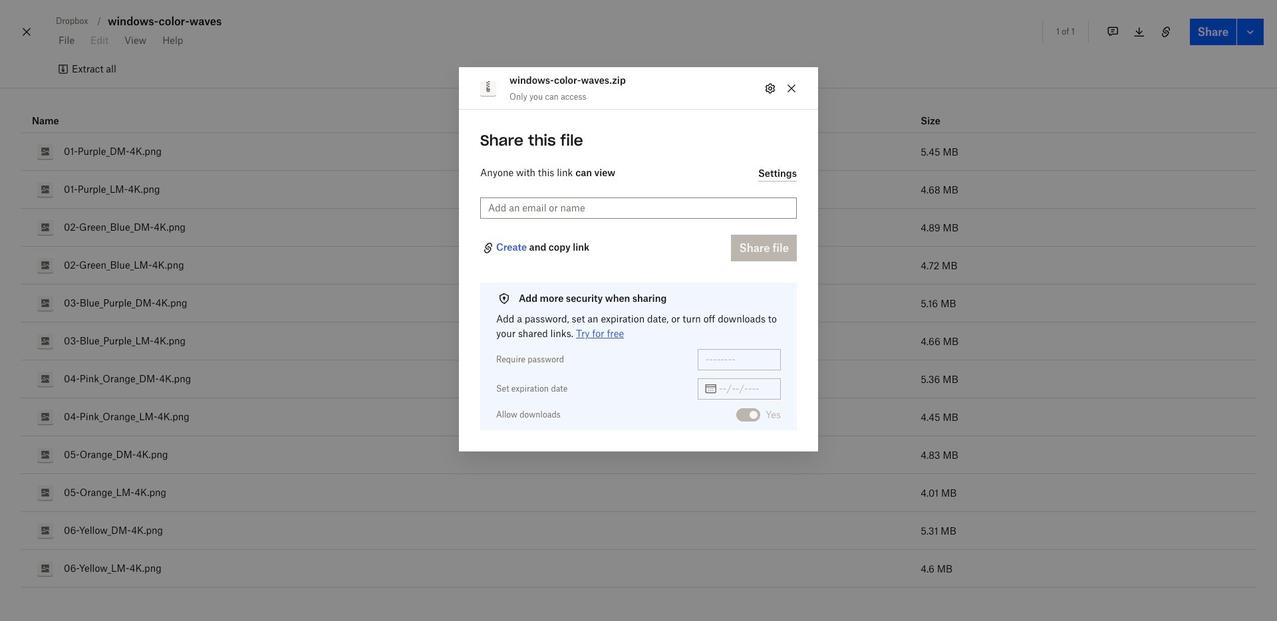 Task type: vqa. For each thing, say whether or not it's contained in the screenshot.
REQUIRE PASSWORD "text box"
yes



Task type: locate. For each thing, give the bounding box(es) containing it.
7 cell from the top
[[911, 361, 1257, 399]]

column header
[[21, 110, 911, 133], [911, 110, 1257, 133]]

cell
[[911, 133, 1257, 171], [911, 171, 1257, 209], [911, 209, 1257, 247], [911, 247, 1257, 285], [911, 285, 1257, 323], [911, 323, 1257, 361], [911, 361, 1257, 399], [911, 399, 1257, 437], [911, 437, 1257, 475], [911, 475, 1257, 513], [911, 513, 1257, 550], [911, 550, 1257, 588]]

9 cell from the top
[[911, 437, 1257, 475]]

12 cell from the top
[[911, 550, 1257, 588]]

7 row from the top
[[21, 323, 1257, 361]]

3 cell from the top
[[911, 209, 1257, 247]]

Add an email or name text field
[[489, 201, 789, 216]]

table
[[21, 110, 1257, 588]]

2 cell from the top
[[911, 171, 1257, 209]]

cell for tenth row from the top
[[911, 437, 1257, 475]]

10 cell from the top
[[911, 475, 1257, 513]]

11 cell from the top
[[911, 513, 1257, 550]]

8 cell from the top
[[911, 399, 1257, 437]]

1 column header from the left
[[21, 110, 911, 133]]

1 cell from the top
[[911, 133, 1257, 171]]

cell for 9th row from the bottom of the page
[[911, 247, 1257, 285]]

5 row from the top
[[21, 247, 1257, 285]]

4 cell from the top
[[911, 247, 1257, 285]]

row group
[[21, 133, 1257, 588]]

13 row from the top
[[21, 550, 1257, 588]]

9 row from the top
[[21, 399, 1257, 437]]

2 row from the top
[[21, 133, 1257, 171]]

12 row from the top
[[21, 513, 1257, 550]]

row
[[21, 110, 1257, 133], [21, 133, 1257, 171], [21, 171, 1257, 209], [21, 209, 1257, 247], [21, 247, 1257, 285], [21, 285, 1257, 323], [21, 323, 1257, 361], [21, 361, 1257, 399], [21, 399, 1257, 437], [21, 437, 1257, 475], [21, 475, 1257, 513], [21, 513, 1257, 550], [21, 550, 1257, 588]]

5 cell from the top
[[911, 285, 1257, 323]]

cell for 11th row from the bottom
[[911, 171, 1257, 209]]

6 cell from the top
[[911, 323, 1257, 361]]



Task type: describe. For each thing, give the bounding box(es) containing it.
cell for 9th row from the top
[[911, 399, 1257, 437]]

cell for 11th row from the top
[[911, 475, 1257, 513]]

cell for fourth row from the top
[[911, 209, 1257, 247]]

11 row from the top
[[21, 475, 1257, 513]]

cell for first row from the bottom of the page
[[911, 550, 1257, 588]]

cell for seventh row from the bottom of the page
[[911, 323, 1257, 361]]

sharing modal dialog
[[459, 67, 819, 559]]

4 row from the top
[[21, 209, 1257, 247]]

10 row from the top
[[21, 437, 1257, 475]]

cell for 12th row
[[911, 513, 1257, 550]]

cell for 12th row from the bottom of the page
[[911, 133, 1257, 171]]

Require password text field
[[706, 353, 773, 368]]

3 row from the top
[[21, 171, 1257, 209]]

cell for sixth row from the bottom of the page
[[911, 361, 1257, 399]]

6 row from the top
[[21, 285, 1257, 323]]

8 row from the top
[[21, 361, 1257, 399]]

close image
[[19, 21, 35, 43]]

2 column header from the left
[[911, 110, 1257, 133]]

Set expiration date text field
[[720, 382, 773, 397]]

cell for sixth row from the top
[[911, 285, 1257, 323]]

1 row from the top
[[21, 110, 1257, 133]]



